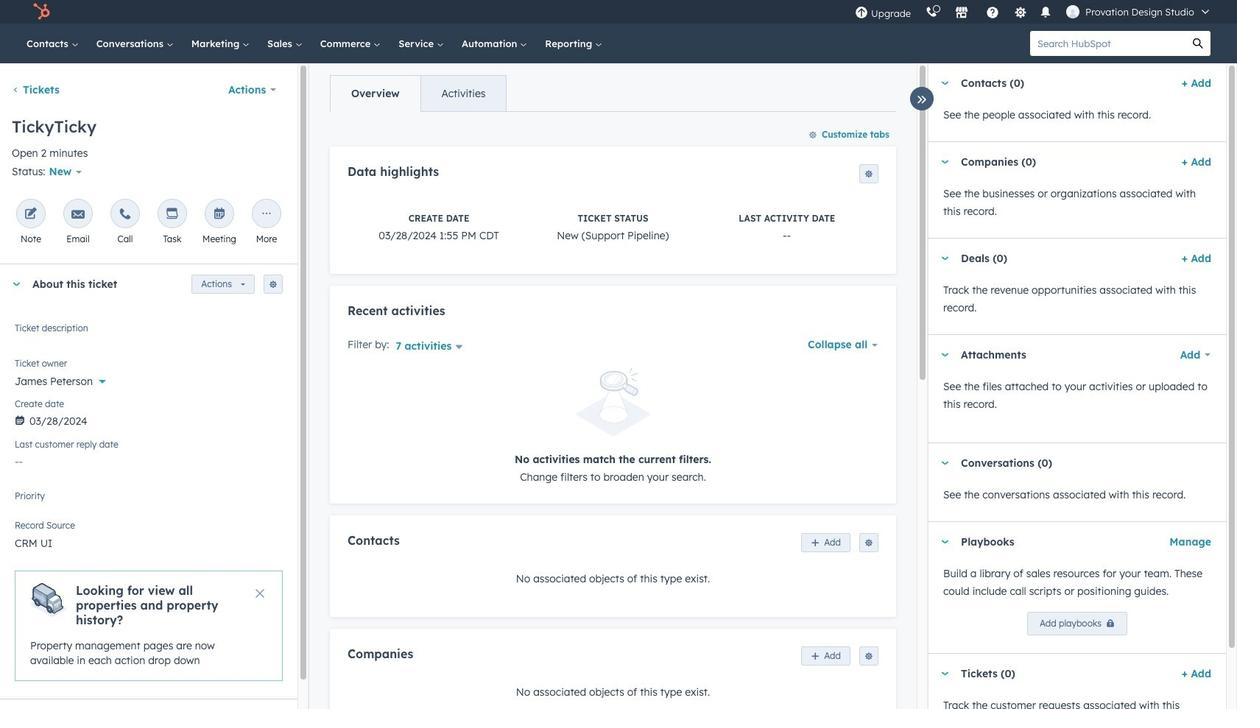 Task type: locate. For each thing, give the bounding box(es) containing it.
menu
[[848, 0, 1219, 24]]

caret image
[[940, 81, 949, 85], [940, 257, 949, 260], [940, 540, 949, 544]]

2 vertical spatial caret image
[[940, 540, 949, 544]]

1 vertical spatial alert
[[15, 571, 283, 681]]

3 caret image from the top
[[940, 540, 949, 544]]

Search HubSpot search field
[[1030, 31, 1186, 56]]

1 horizontal spatial alert
[[348, 368, 879, 486]]

marketplaces image
[[955, 7, 968, 20]]

meeting image
[[213, 208, 226, 222]]

caret image
[[940, 160, 949, 164], [12, 283, 21, 286], [940, 353, 949, 357], [940, 461, 949, 465], [940, 672, 949, 676]]

1 vertical spatial caret image
[[940, 257, 949, 260]]

email image
[[71, 208, 85, 222]]

note image
[[24, 208, 38, 222]]

call image
[[119, 208, 132, 222]]

navigation
[[330, 75, 507, 112]]

alert
[[348, 368, 879, 486], [15, 571, 283, 681]]

0 vertical spatial caret image
[[940, 81, 949, 85]]

manage card settings image
[[269, 281, 278, 290]]

task image
[[166, 208, 179, 222]]

james peterson image
[[1066, 5, 1080, 18]]

None text field
[[15, 321, 283, 350]]



Task type: vqa. For each thing, say whether or not it's contained in the screenshot.
second caret image from the top
yes



Task type: describe. For each thing, give the bounding box(es) containing it.
0 horizontal spatial alert
[[15, 571, 283, 681]]

0 vertical spatial alert
[[348, 368, 879, 486]]

close image
[[256, 589, 264, 598]]

2 caret image from the top
[[940, 257, 949, 260]]

more image
[[260, 208, 273, 222]]

MM/DD/YYYY text field
[[15, 407, 283, 431]]

-- text field
[[15, 448, 283, 472]]

1 caret image from the top
[[940, 81, 949, 85]]



